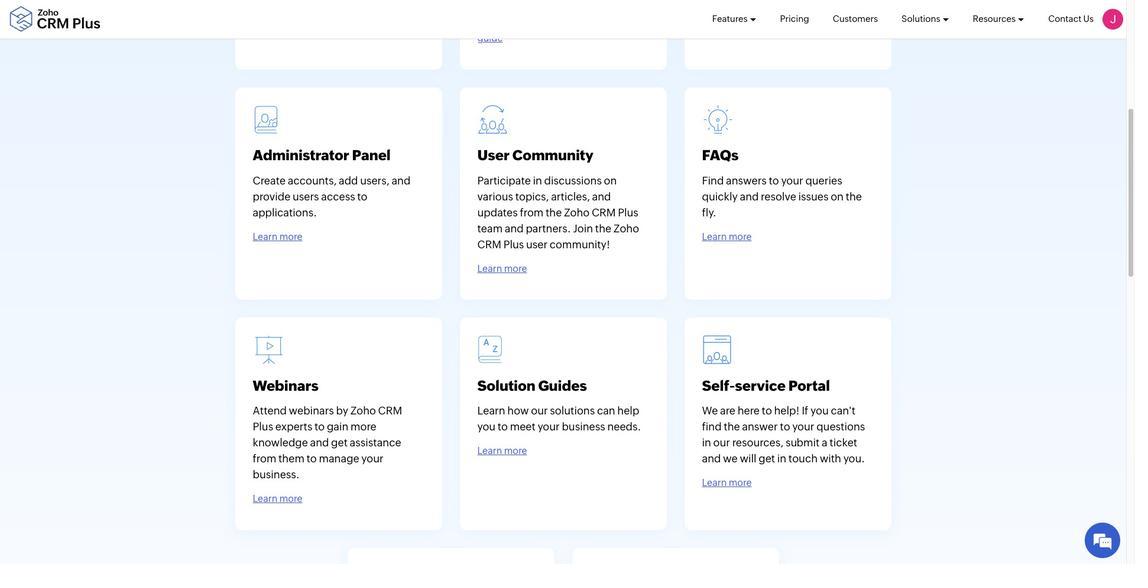 Task type: locate. For each thing, give the bounding box(es) containing it.
knowledge
[[253, 437, 308, 449]]

and
[[392, 174, 411, 187], [592, 190, 611, 203], [740, 190, 759, 203], [505, 222, 524, 235], [310, 437, 329, 449], [702, 453, 721, 465]]

partners.
[[526, 222, 571, 235]]

1 vertical spatial in
[[702, 437, 712, 449]]

0 vertical spatial you
[[811, 405, 829, 417]]

more for user community
[[504, 263, 527, 274]]

more down meet
[[504, 446, 527, 457]]

your inside the find answers to your queries quickly and resolve issues on the fly.
[[782, 174, 804, 187]]

on right discussions
[[604, 174, 617, 187]]

0 vertical spatial plus
[[618, 206, 639, 219]]

in left touch
[[778, 453, 787, 465]]

0 horizontal spatial get
[[331, 437, 348, 449]]

our inside learn how our solutions can help you to meet your business needs.
[[531, 405, 548, 417]]

the down are
[[724, 421, 740, 433]]

0 horizontal spatial from
[[253, 453, 276, 465]]

learn for solution guides
[[478, 446, 502, 457]]

gain
[[327, 421, 349, 433]]

from down the topics,
[[520, 206, 544, 219]]

to right them
[[307, 453, 317, 465]]

more down business.​
[[280, 493, 303, 505]]

more up assistance
[[351, 421, 377, 433]]

get up manage
[[331, 437, 348, 449]]

learn more for solution guides
[[478, 446, 527, 457]]

1 vertical spatial our
[[714, 437, 731, 449]]

learn more link
[[253, 231, 303, 242]]

get down resources,
[[759, 453, 776, 465]]

to down help!
[[780, 421, 791, 433]]

to inside learn how our solutions can help you to meet your business needs.
[[498, 421, 508, 433]]

get
[[331, 437, 348, 449], [759, 453, 776, 465]]

more for self-service portal
[[729, 477, 752, 489]]

touch
[[789, 453, 818, 465]]

quickly
[[702, 190, 738, 203]]

users
[[293, 190, 319, 203]]

learn for webinars
[[253, 493, 278, 505]]

from
[[520, 206, 544, 219], [253, 453, 276, 465]]

your inside learn how our solutions can help you to meet your business needs.
[[538, 421, 560, 433]]

learn more down we
[[702, 477, 752, 489]]

0 vertical spatial our
[[531, 405, 548, 417]]

from inside participate in discussions on various topics, articles, and updates from the zoho crm plus team and partners. join the zoho crm plus user community!
[[520, 206, 544, 219]]

you right if on the right bottom of page
[[811, 405, 829, 417]]

0 horizontal spatial our
[[531, 405, 548, 417]]

2 horizontal spatial crm
[[592, 206, 616, 219]]

1 horizontal spatial crm
[[478, 238, 502, 251]]

and inside attend webinars by zoho crm plus experts to gain more knowledge and get assistance from them to manage your business.​
[[310, 437, 329, 449]]

0 vertical spatial crm
[[592, 206, 616, 219]]

zoho right by
[[351, 405, 376, 417]]

zoho down articles,
[[564, 206, 590, 219]]

learn more for self-service portal
[[702, 477, 752, 489]]

our right how
[[531, 405, 548, 417]]

1 vertical spatial on
[[831, 190, 844, 203]]

our inside we are here to help! if you can't find the answer to your questions in our resources, submit a ticket and we will get in touch with you.
[[714, 437, 731, 449]]

0 horizontal spatial crm
[[378, 405, 402, 417]]

you for solution guides
[[478, 421, 496, 433]]

0 vertical spatial from
[[520, 206, 544, 219]]

your right meet
[[538, 421, 560, 433]]

1 horizontal spatial from
[[520, 206, 544, 219]]

administrator
[[253, 148, 350, 163]]

needs.
[[608, 421, 642, 433]]

to up resolve
[[769, 174, 780, 187]]

your up resolve
[[782, 174, 804, 187]]

1 horizontal spatial plus
[[504, 238, 524, 251]]

0 horizontal spatial on
[[604, 174, 617, 187]]

1 horizontal spatial you
[[811, 405, 829, 417]]

crm down team
[[478, 238, 502, 251]]

zoho crmplus logo image
[[9, 6, 100, 32]]

2 horizontal spatial plus
[[618, 206, 639, 219]]

the right join
[[596, 222, 612, 235]]

0 horizontal spatial in
[[533, 174, 542, 187]]

community!
[[550, 238, 610, 251]]

fly.
[[702, 206, 717, 219]]

more down will
[[729, 477, 752, 489]]

we are here to help! if you can't find the answer to your questions in our resources, submit a ticket and we will get in touch with you.
[[702, 405, 866, 465]]

crm up assistance
[[378, 405, 402, 417]]

and inside create accounts, add users, and provide users access to applications.
[[392, 174, 411, 187]]

1 vertical spatial zoho
[[614, 222, 640, 235]]

learn more down meet
[[478, 446, 527, 457]]

assistance
[[350, 437, 401, 449]]

2 vertical spatial zoho
[[351, 405, 376, 417]]

solution
[[478, 378, 536, 394]]

you for self-service portal
[[811, 405, 829, 417]]

more down user
[[504, 263, 527, 274]]

service
[[735, 378, 786, 394]]

1 vertical spatial get
[[759, 453, 776, 465]]

faqs
[[702, 148, 739, 163]]

resources,
[[733, 437, 784, 449]]

help
[[618, 405, 640, 417]]

our up we
[[714, 437, 731, 449]]

you inside learn how our solutions can help you to meet your business needs.
[[478, 421, 496, 433]]

are
[[721, 405, 736, 417]]

and down the answers
[[740, 190, 759, 203]]

learn more
[[253, 231, 303, 242], [702, 231, 752, 242], [478, 263, 527, 274], [478, 446, 527, 457], [702, 477, 752, 489], [253, 493, 303, 505]]

our
[[531, 405, 548, 417], [714, 437, 731, 449]]

zoho inside attend webinars by zoho crm plus experts to gain more knowledge and get assistance from them to manage your business.​
[[351, 405, 376, 417]]

learn more down fly.
[[702, 231, 752, 242]]

accounts,
[[288, 174, 337, 187]]

1 horizontal spatial get
[[759, 453, 776, 465]]

crm up join
[[592, 206, 616, 219]]

learn more down business.​
[[253, 493, 303, 505]]

0 horizontal spatial plus
[[253, 421, 273, 433]]

on
[[604, 174, 617, 187], [831, 190, 844, 203]]

we
[[702, 405, 718, 417]]

applications.
[[253, 206, 317, 219]]

learn more for user community
[[478, 263, 527, 274]]

join
[[573, 222, 593, 235]]

0 horizontal spatial zoho
[[351, 405, 376, 417]]

2 vertical spatial in
[[778, 453, 787, 465]]

and left we
[[702, 453, 721, 465]]

1 horizontal spatial our
[[714, 437, 731, 449]]

0 vertical spatial get
[[331, 437, 348, 449]]

questions
[[817, 421, 866, 433]]

provide
[[253, 190, 291, 203]]

crm inside attend webinars by zoho crm plus experts to gain more knowledge and get assistance from them to manage your business.​
[[378, 405, 402, 417]]

your down assistance
[[362, 453, 384, 465]]

the right issues
[[846, 190, 862, 203]]

learn for faqs
[[702, 231, 727, 242]]

2 vertical spatial plus
[[253, 421, 273, 433]]

more
[[280, 231, 303, 242], [729, 231, 752, 242], [504, 263, 527, 274], [351, 421, 377, 433], [504, 446, 527, 457], [729, 477, 752, 489], [280, 493, 303, 505]]

2 vertical spatial crm
[[378, 405, 402, 417]]

and inside the find answers to your queries quickly and resolve issues on the fly.
[[740, 190, 759, 203]]

in down find
[[702, 437, 712, 449]]

get inside attend webinars by zoho crm plus experts to gain more knowledge and get assistance from them to manage your business.​
[[331, 437, 348, 449]]

how
[[508, 405, 529, 417]]

1 horizontal spatial zoho
[[564, 206, 590, 219]]

on down 'queries'
[[831, 190, 844, 203]]

1 horizontal spatial in
[[702, 437, 712, 449]]

manage
[[319, 453, 359, 465]]

you left meet
[[478, 421, 496, 433]]

to left meet
[[498, 421, 508, 433]]

your
[[782, 174, 804, 187], [538, 421, 560, 433], [793, 421, 815, 433], [362, 453, 384, 465]]

to inside create accounts, add users, and provide users access to applications.
[[357, 190, 368, 203]]

to
[[769, 174, 780, 187], [357, 190, 368, 203], [762, 405, 772, 417], [315, 421, 325, 433], [498, 421, 508, 433], [780, 421, 791, 433], [307, 453, 317, 465]]

more down quickly
[[729, 231, 752, 242]]

customers
[[833, 14, 879, 24]]

can't
[[831, 405, 856, 417]]

and right users,
[[392, 174, 411, 187]]

0 horizontal spatial you
[[478, 421, 496, 433]]

in
[[533, 174, 542, 187], [702, 437, 712, 449], [778, 453, 787, 465]]

queries
[[806, 174, 843, 187]]

more for webinars
[[280, 493, 303, 505]]

zoho
[[564, 206, 590, 219], [614, 222, 640, 235], [351, 405, 376, 417]]

from up business.​
[[253, 453, 276, 465]]

business.​
[[253, 469, 300, 481]]

the
[[846, 190, 862, 203], [546, 206, 562, 219], [596, 222, 612, 235], [724, 421, 740, 433]]

your up submit
[[793, 421, 815, 433]]

more for solution guides
[[504, 446, 527, 457]]

you inside we are here to help! if you can't find the answer to your questions in our resources, submit a ticket and we will get in touch with you.
[[811, 405, 829, 417]]

and down gain
[[310, 437, 329, 449]]

1 vertical spatial from
[[253, 453, 276, 465]]

with
[[820, 453, 842, 465]]

if
[[802, 405, 809, 417]]

by
[[336, 405, 348, 417]]

learn more down team
[[478, 263, 527, 274]]

zoho right join
[[614, 222, 640, 235]]

updates
[[478, 206, 518, 219]]

1 vertical spatial you
[[478, 421, 496, 433]]

in up the topics,
[[533, 174, 542, 187]]

topics,
[[516, 190, 549, 203]]

0 vertical spatial on
[[604, 174, 617, 187]]

features
[[713, 14, 748, 24]]

create accounts, add users, and provide users access to applications.
[[253, 174, 411, 219]]

1 vertical spatial crm
[[478, 238, 502, 251]]

portal
[[789, 378, 830, 394]]

solutions
[[550, 405, 595, 417]]

0 vertical spatial in
[[533, 174, 542, 187]]

to down users,
[[357, 190, 368, 203]]

you
[[811, 405, 829, 417], [478, 421, 496, 433]]

1 horizontal spatial on
[[831, 190, 844, 203]]



Task type: describe. For each thing, give the bounding box(es) containing it.
1 vertical spatial plus
[[504, 238, 524, 251]]

plus inside attend webinars by zoho crm plus experts to gain more knowledge and get assistance from them to manage your business.​
[[253, 421, 273, 433]]

various
[[478, 190, 513, 203]]

self-service portal
[[702, 378, 830, 394]]

community
[[513, 148, 594, 163]]

pricing link
[[781, 0, 810, 38]]

help!
[[775, 405, 800, 417]]

user
[[526, 238, 548, 251]]

administrator panel
[[253, 148, 391, 163]]

participate in discussions on various topics, articles, and updates from the zoho crm plus team and partners. join the zoho crm plus user community!
[[478, 174, 640, 251]]

webinars
[[253, 378, 319, 394]]

and down updates
[[505, 222, 524, 235]]

contact us
[[1049, 14, 1094, 24]]

learn more for webinars
[[253, 493, 303, 505]]

webinars
[[289, 405, 334, 417]]

you.
[[844, 453, 866, 465]]

create
[[253, 174, 286, 187]]

learn how our solutions can help you to meet your business needs.
[[478, 405, 642, 433]]

marketing guide
[[478, 18, 645, 44]]

contact
[[1049, 14, 1082, 24]]

find
[[702, 174, 724, 187]]

0 vertical spatial zoho
[[564, 206, 590, 219]]

to down webinars
[[315, 421, 325, 433]]

more down applications.
[[280, 231, 303, 242]]

solution guides
[[478, 378, 587, 394]]

marketing guide link
[[478, 18, 645, 44]]

panel
[[352, 148, 391, 163]]

issues
[[799, 190, 829, 203]]

to up answer
[[762, 405, 772, 417]]

resources link
[[973, 0, 1025, 38]]

add
[[339, 174, 358, 187]]

them
[[279, 453, 305, 465]]

a
[[822, 437, 828, 449]]

learn for user community
[[478, 263, 502, 274]]

articles,
[[551, 190, 590, 203]]

guide
[[478, 33, 503, 44]]

us
[[1084, 14, 1094, 24]]

guides
[[539, 378, 587, 394]]

experts
[[276, 421, 313, 433]]

your inside attend webinars by zoho crm plus experts to gain more knowledge and get assistance from them to manage your business.​
[[362, 453, 384, 465]]

attend webinars by zoho crm plus experts to gain more knowledge and get assistance from them to manage your business.​
[[253, 405, 402, 481]]

we
[[724, 453, 738, 465]]

will
[[740, 453, 757, 465]]

attend
[[253, 405, 287, 417]]

pricing
[[781, 14, 810, 24]]

contact us link
[[1049, 0, 1094, 38]]

the up the partners.
[[546, 206, 562, 219]]

self-
[[702, 378, 735, 394]]

to inside the find answers to your queries quickly and resolve issues on the fly.
[[769, 174, 780, 187]]

solutions link
[[902, 0, 950, 38]]

business
[[562, 421, 606, 433]]

the inside the find answers to your queries quickly and resolve issues on the fly.
[[846, 190, 862, 203]]

james peterson image
[[1103, 9, 1124, 30]]

on inside participate in discussions on various topics, articles, and updates from the zoho crm plus team and partners. join the zoho crm plus user community!
[[604, 174, 617, 187]]

and right articles,
[[592, 190, 611, 203]]

get inside we are here to help! if you can't find the answer to your questions in our resources, submit a ticket and we will get in touch with you.
[[759, 453, 776, 465]]

2 horizontal spatial in
[[778, 453, 787, 465]]

find
[[702, 421, 722, 433]]

submit
[[786, 437, 820, 449]]

and inside we are here to help! if you can't find the answer to your questions in our resources, submit a ticket and we will get in touch with you.
[[702, 453, 721, 465]]

answer
[[743, 421, 778, 433]]

your inside we are here to help! if you can't find the answer to your questions in our resources, submit a ticket and we will get in touch with you.
[[793, 421, 815, 433]]

learn more for faqs
[[702, 231, 752, 242]]

solutions
[[902, 14, 941, 24]]

resolve
[[761, 190, 797, 203]]

here
[[738, 405, 760, 417]]

from inside attend webinars by zoho crm plus experts to gain more knowledge and get assistance from them to manage your business.​
[[253, 453, 276, 465]]

2 horizontal spatial zoho
[[614, 222, 640, 235]]

meet
[[510, 421, 536, 433]]

features link
[[713, 0, 757, 38]]

participate
[[478, 174, 531, 187]]

learn for self-service portal
[[702, 477, 727, 489]]

in inside participate in discussions on various topics, articles, and updates from the zoho crm plus team and partners. join the zoho crm plus user community!
[[533, 174, 542, 187]]

user community
[[478, 148, 594, 163]]

marketing
[[600, 18, 645, 29]]

more for faqs
[[729, 231, 752, 242]]

discussions
[[545, 174, 602, 187]]

users,
[[360, 174, 390, 187]]

answers
[[726, 174, 767, 187]]

the inside we are here to help! if you can't find the answer to your questions in our resources, submit a ticket and we will get in touch with you.
[[724, 421, 740, 433]]

team
[[478, 222, 503, 235]]

learn more down applications.
[[253, 231, 303, 242]]

on inside the find answers to your queries quickly and resolve issues on the fly.
[[831, 190, 844, 203]]

more inside attend webinars by zoho crm plus experts to gain more knowledge and get assistance from them to manage your business.​
[[351, 421, 377, 433]]

ticket
[[830, 437, 858, 449]]

resources
[[973, 14, 1016, 24]]

access
[[321, 190, 355, 203]]

learn inside learn how our solutions can help you to meet your business needs.
[[478, 405, 506, 417]]

user
[[478, 148, 510, 163]]

customers link
[[833, 0, 879, 38]]

find answers to your queries quickly and resolve issues on the fly.
[[702, 174, 862, 219]]

can
[[597, 405, 616, 417]]



Task type: vqa. For each thing, say whether or not it's contained in the screenshot.


